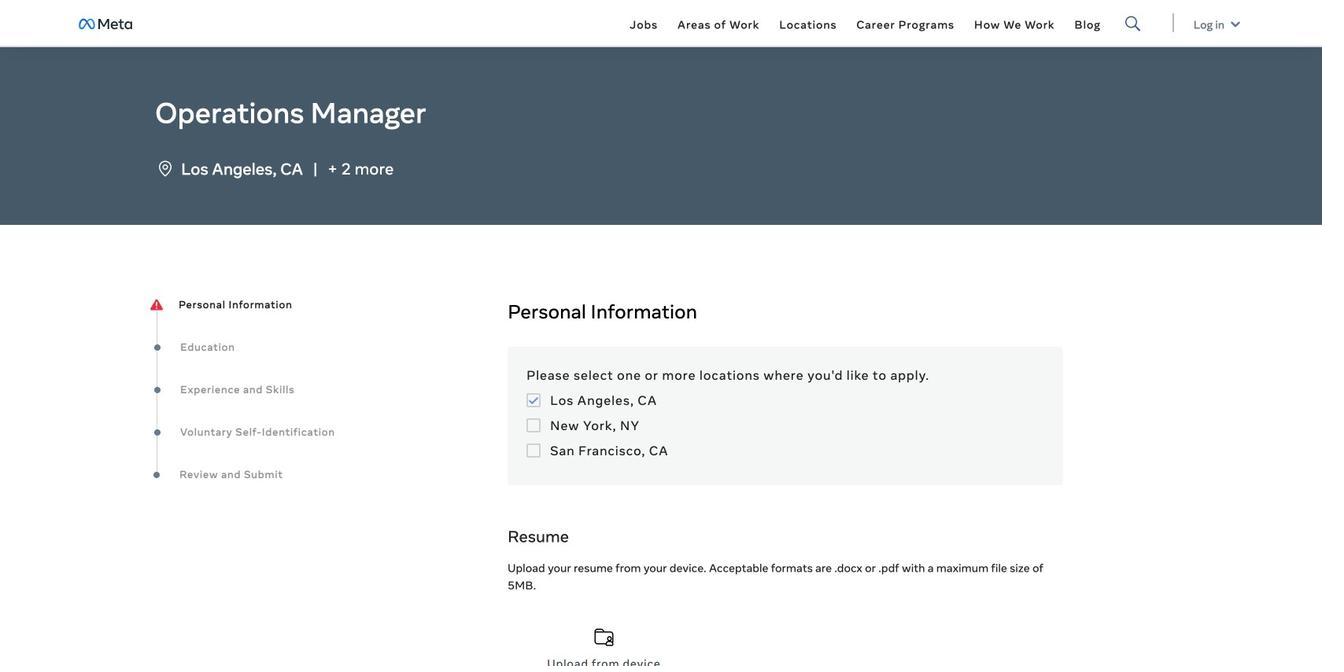 Task type: describe. For each thing, give the bounding box(es) containing it.
desktop nav logo image
[[79, 18, 132, 30]]



Task type: vqa. For each thing, say whether or not it's contained in the screenshot.
Location text box
no



